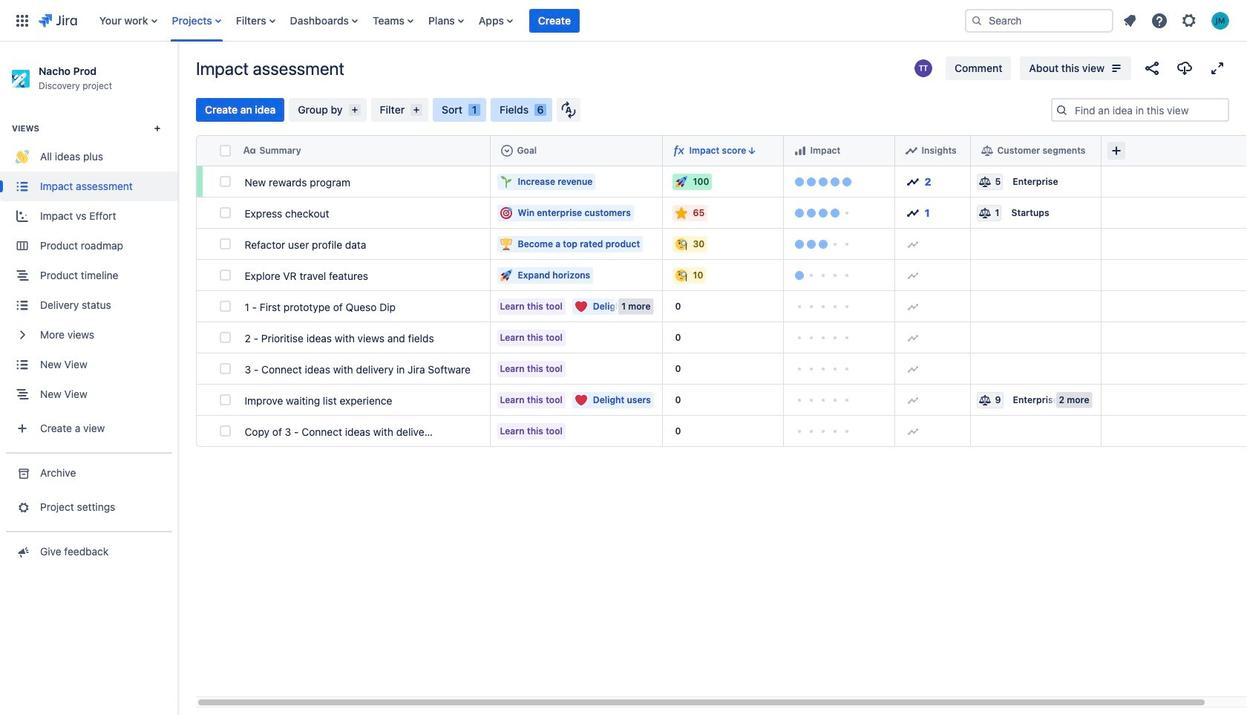 Task type: locate. For each thing, give the bounding box(es) containing it.
impact image
[[794, 145, 806, 156]]

1 vertical spatial weighting value image
[[979, 394, 991, 406]]

jira product discovery navigation element
[[0, 42, 178, 715]]

:yellow_star: image
[[675, 207, 687, 219], [675, 207, 687, 219]]

2 weighting value image from the top
[[979, 394, 991, 406]]

5 add image from the top
[[907, 425, 919, 437]]

:trophy: image
[[500, 238, 512, 250], [500, 238, 512, 250]]

0 vertical spatial weighting value image
[[979, 176, 991, 188]]

:rocket: image
[[500, 269, 512, 281], [500, 269, 512, 281]]

group
[[0, 104, 178, 453]]

0 vertical spatial add image
[[907, 238, 919, 250]]

help image
[[1151, 12, 1169, 29]]

jira image
[[39, 12, 77, 29], [39, 12, 77, 29]]

add image
[[907, 238, 919, 250], [907, 363, 919, 375]]

show description image
[[1108, 59, 1126, 77]]

2 add image from the top
[[907, 300, 919, 312]]

share image
[[1144, 59, 1161, 77]]

:heart: image
[[575, 300, 587, 312], [575, 300, 587, 312]]

0 horizontal spatial list
[[92, 0, 954, 41]]

insights image
[[907, 176, 919, 188]]

weighting value image
[[979, 176, 991, 188], [979, 394, 991, 406]]

1 vertical spatial add image
[[907, 363, 919, 375]]

1 add image from the top
[[907, 238, 919, 250]]

insights image
[[906, 145, 917, 156]]

:rocket: image
[[675, 176, 687, 188], [675, 176, 687, 188]]

list item
[[529, 0, 580, 41]]

add image
[[907, 269, 919, 281], [907, 300, 919, 312], [907, 332, 919, 343], [907, 394, 919, 406], [907, 425, 919, 437]]

:heart: image
[[575, 394, 587, 406], [575, 394, 587, 406]]

1 weighting value image from the top
[[979, 176, 991, 188]]

list
[[92, 0, 954, 41], [1117, 7, 1239, 34]]

goal image
[[501, 145, 513, 156]]

appswitcher icon image
[[13, 12, 31, 29]]

banner
[[0, 0, 1248, 42]]

Find an idea in this view field
[[1071, 100, 1228, 120]]

:face_with_monocle: image
[[675, 238, 687, 250], [675, 238, 687, 250], [675, 269, 687, 281], [675, 269, 687, 281]]

:wave: image
[[16, 150, 29, 164]]

weighting value image for insights icon
[[979, 176, 991, 188]]

None search field
[[965, 9, 1114, 32]]

cell
[[196, 135, 217, 166], [491, 135, 663, 166], [663, 135, 784, 166], [784, 135, 896, 166], [896, 135, 971, 166], [971, 135, 1102, 166], [1102, 135, 1248, 166], [1102, 166, 1248, 198], [1102, 198, 1248, 229], [971, 229, 1102, 260], [1102, 229, 1248, 260], [971, 260, 1102, 291], [1102, 260, 1248, 291], [971, 291, 1102, 322], [1102, 291, 1248, 322], [971, 322, 1102, 353], [1102, 322, 1248, 353], [971, 353, 1102, 385], [1102, 353, 1248, 385], [1102, 385, 1248, 416], [971, 416, 1102, 447], [1102, 416, 1248, 447]]

:seedling: image
[[500, 176, 512, 188], [500, 176, 512, 188]]



Task type: describe. For each thing, give the bounding box(es) containing it.
autosave is enabled image
[[562, 101, 576, 119]]

project settings image
[[14, 500, 30, 515]]

:wave: image
[[16, 150, 29, 164]]

header.desc image
[[747, 145, 758, 156]]

:dart: image
[[500, 207, 512, 219]]

impact score image
[[673, 145, 685, 156]]

customer segments image
[[981, 145, 993, 156]]

insights image
[[907, 207, 919, 219]]

summary image
[[243, 145, 255, 156]]

:dart: image
[[500, 207, 512, 219]]

1 horizontal spatial list
[[1117, 7, 1239, 34]]

polaris common.ui.field config.add.add more.icon image
[[1108, 142, 1126, 160]]

expand image
[[1209, 59, 1227, 77]]

4 add image from the top
[[907, 394, 919, 406]]

1 add image from the top
[[907, 269, 919, 281]]

settings image
[[1181, 12, 1199, 29]]

notifications image
[[1121, 12, 1139, 29]]

2 add image from the top
[[907, 363, 919, 375]]

feedback image
[[14, 545, 30, 560]]

search image
[[971, 14, 983, 26]]

export image
[[1176, 59, 1194, 77]]

weighting value image for fourth add icon from the top
[[979, 394, 991, 406]]

3 add image from the top
[[907, 332, 919, 343]]

Search field
[[965, 9, 1114, 32]]

primary element
[[9, 0, 954, 41]]

weighting value image
[[979, 207, 991, 219]]

current project sidebar image
[[162, 59, 195, 89]]

your profile and settings image
[[1212, 12, 1230, 29]]



Task type: vqa. For each thing, say whether or not it's contained in the screenshot.
export image
yes



